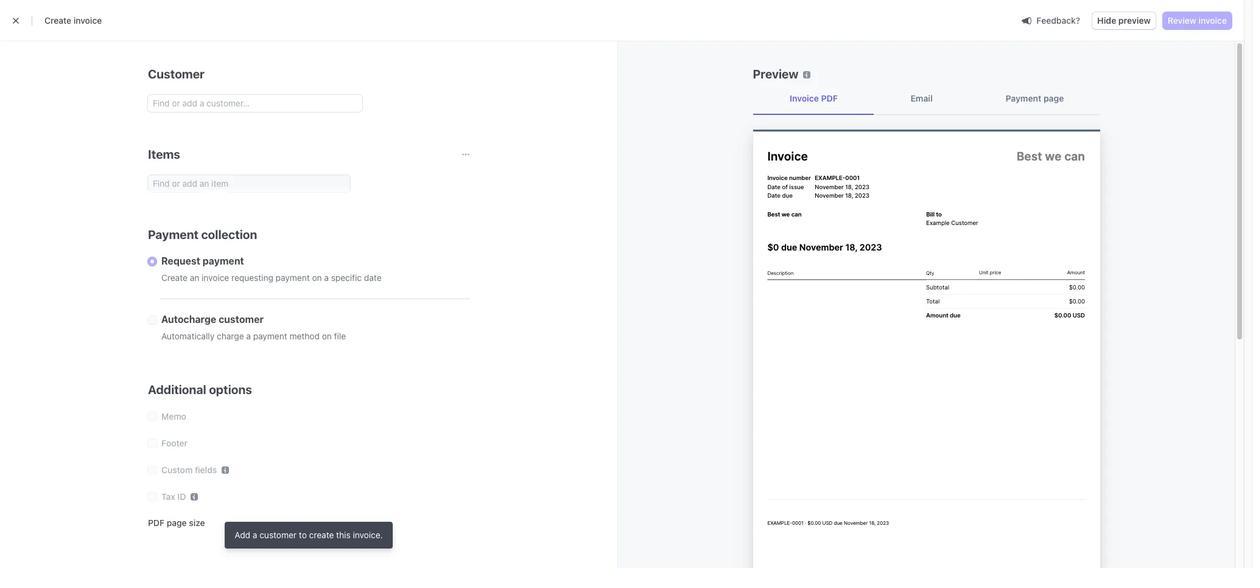 Task type: describe. For each thing, give the bounding box(es) containing it.
file
[[334, 331, 346, 342]]

collection
[[201, 228, 257, 242]]

custom fields
[[161, 465, 217, 476]]

create inside request payment create an invoice requesting payment on a specific date
[[161, 273, 188, 283]]

payment page
[[1005, 93, 1064, 104]]

tax
[[161, 492, 175, 502]]

preview
[[753, 67, 799, 81]]

an
[[190, 273, 199, 283]]

tax id
[[161, 492, 186, 502]]

this
[[336, 530, 351, 541]]

preview
[[1119, 15, 1151, 26]]

add
[[235, 530, 250, 541]]

fields
[[195, 465, 217, 476]]

requesting
[[231, 273, 273, 283]]

invoice for create invoice
[[74, 15, 102, 26]]

hide
[[1097, 15, 1116, 26]]

review invoice button
[[1163, 12, 1232, 29]]

add a customer to create this invoice.
[[235, 530, 383, 541]]

invoice pdf
[[789, 93, 837, 104]]

request payment create an invoice requesting payment on a specific date
[[161, 256, 382, 283]]

id
[[177, 492, 186, 502]]

invoice.
[[353, 530, 383, 541]]

invoice inside request payment create an invoice requesting payment on a specific date
[[202, 273, 229, 283]]

feedback?
[[1037, 15, 1080, 25]]

page for pdf
[[167, 518, 187, 529]]

on for payment
[[312, 273, 322, 283]]

charge
[[217, 331, 244, 342]]

to
[[299, 530, 307, 541]]

additional
[[148, 383, 206, 397]]

request
[[161, 256, 200, 267]]

feedback? button
[[1017, 12, 1085, 29]]

tab list containing invoice pdf
[[753, 83, 1100, 115]]

a inside "autocharge customer automatically charge a payment method on file"
[[246, 331, 251, 342]]

pdf inside tab list
[[821, 93, 837, 104]]

Find or add a customer… text field
[[148, 95, 362, 112]]

page for payment
[[1043, 93, 1064, 104]]

size
[[189, 518, 205, 529]]



Task type: vqa. For each thing, say whether or not it's contained in the screenshot.
Call
no



Task type: locate. For each thing, give the bounding box(es) containing it.
2 horizontal spatial invoice
[[1199, 15, 1227, 26]]

0 horizontal spatial create
[[44, 15, 71, 26]]

create
[[309, 530, 334, 541]]

items
[[148, 147, 180, 161]]

payment collection
[[148, 228, 257, 242]]

0 horizontal spatial payment
[[148, 228, 199, 242]]

a right charge
[[246, 331, 251, 342]]

0 horizontal spatial pdf
[[148, 518, 164, 529]]

payment left method
[[253, 331, 287, 342]]

0 vertical spatial page
[[1043, 93, 1064, 104]]

1 horizontal spatial invoice
[[202, 273, 229, 283]]

0 vertical spatial customer
[[219, 314, 264, 325]]

invoice
[[74, 15, 102, 26], [1199, 15, 1227, 26], [202, 273, 229, 283]]

invoice for review invoice
[[1199, 15, 1227, 26]]

0 vertical spatial pdf
[[821, 93, 837, 104]]

Find or add an item text field
[[148, 175, 350, 192]]

on inside request payment create an invoice requesting payment on a specific date
[[312, 273, 322, 283]]

specific
[[331, 273, 362, 283]]

0 vertical spatial a
[[324, 273, 329, 283]]

autocharge customer automatically charge a payment method on file
[[161, 314, 346, 342]]

pdf down tax at the bottom of page
[[148, 518, 164, 529]]

payment for payment collection
[[148, 228, 199, 242]]

tab list
[[753, 83, 1100, 115]]

on for customer
[[322, 331, 332, 342]]

customer left to
[[260, 530, 297, 541]]

1 vertical spatial customer
[[260, 530, 297, 541]]

email
[[910, 93, 932, 104]]

0 vertical spatial payment
[[203, 256, 244, 267]]

1 vertical spatial payment
[[148, 228, 199, 242]]

customer
[[219, 314, 264, 325], [260, 530, 297, 541]]

method
[[290, 331, 320, 342]]

create invoice
[[44, 15, 102, 26]]

0 horizontal spatial a
[[246, 331, 251, 342]]

pdf
[[821, 93, 837, 104], [148, 518, 164, 529]]

a left specific
[[324, 273, 329, 283]]

1 vertical spatial on
[[322, 331, 332, 342]]

payment right 'requesting'
[[276, 273, 310, 283]]

2 vertical spatial a
[[253, 530, 257, 541]]

payment inside tab list
[[1005, 93, 1041, 104]]

1 vertical spatial pdf
[[148, 518, 164, 529]]

invoice inside button
[[1199, 15, 1227, 26]]

autocharge
[[161, 314, 216, 325]]

0 vertical spatial payment
[[1005, 93, 1041, 104]]

1 vertical spatial a
[[246, 331, 251, 342]]

options
[[209, 383, 252, 397]]

customer up charge
[[219, 314, 264, 325]]

1 horizontal spatial a
[[253, 530, 257, 541]]

1 horizontal spatial create
[[161, 273, 188, 283]]

review invoice
[[1168, 15, 1227, 26]]

a
[[324, 273, 329, 283], [246, 331, 251, 342], [253, 530, 257, 541]]

memo
[[161, 412, 186, 422]]

on inside "autocharge customer automatically charge a payment method on file"
[[322, 331, 332, 342]]

customer inside "autocharge customer automatically charge a payment method on file"
[[219, 314, 264, 325]]

invoice
[[789, 93, 819, 104]]

0 vertical spatial on
[[312, 273, 322, 283]]

additional options
[[148, 383, 252, 397]]

customer
[[148, 67, 205, 81]]

payment
[[203, 256, 244, 267], [276, 273, 310, 283], [253, 331, 287, 342]]

page inside tab list
[[1043, 93, 1064, 104]]

2 horizontal spatial a
[[324, 273, 329, 283]]

pdf page size
[[148, 518, 205, 529]]

0 horizontal spatial invoice
[[74, 15, 102, 26]]

1 horizontal spatial payment
[[1005, 93, 1041, 104]]

1 horizontal spatial pdf
[[821, 93, 837, 104]]

0 vertical spatial create
[[44, 15, 71, 26]]

a right 'add'
[[253, 530, 257, 541]]

payment inside "autocharge customer automatically charge a payment method on file"
[[253, 331, 287, 342]]

0 horizontal spatial page
[[167, 518, 187, 529]]

1 vertical spatial create
[[161, 273, 188, 283]]

automatically
[[161, 331, 215, 342]]

date
[[364, 273, 382, 283]]

create
[[44, 15, 71, 26], [161, 273, 188, 283]]

on left file
[[322, 331, 332, 342]]

pdf right invoice
[[821, 93, 837, 104]]

1 vertical spatial page
[[167, 518, 187, 529]]

hide preview button
[[1093, 12, 1156, 29]]

payment for payment page
[[1005, 93, 1041, 104]]

payment down collection
[[203, 256, 244, 267]]

payment
[[1005, 93, 1041, 104], [148, 228, 199, 242]]

custom
[[161, 465, 193, 476]]

1 vertical spatial payment
[[276, 273, 310, 283]]

on left specific
[[312, 273, 322, 283]]

a inside request payment create an invoice requesting payment on a specific date
[[324, 273, 329, 283]]

hide preview
[[1097, 15, 1151, 26]]

1 horizontal spatial page
[[1043, 93, 1064, 104]]

page
[[1043, 93, 1064, 104], [167, 518, 187, 529]]

footer
[[161, 438, 188, 449]]

review
[[1168, 15, 1197, 26]]

on
[[312, 273, 322, 283], [322, 331, 332, 342]]

2 vertical spatial payment
[[253, 331, 287, 342]]



